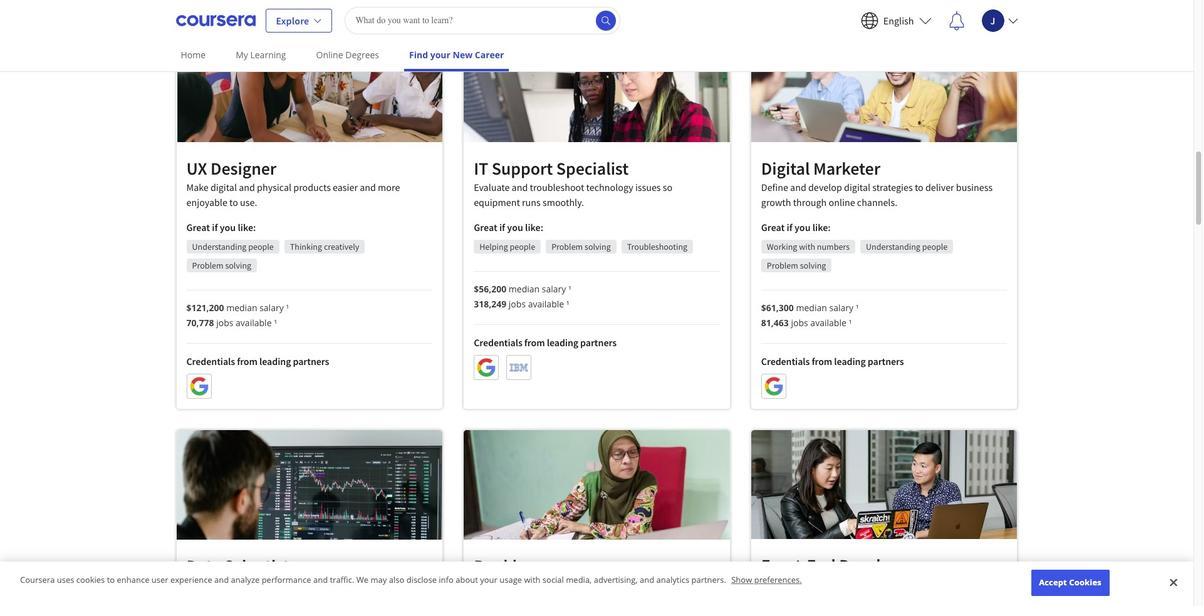 Task type: vqa. For each thing, say whether or not it's contained in the screenshot.
Businesses's For
no



Task type: describe. For each thing, give the bounding box(es) containing it.
jobs for define
[[791, 317, 808, 329]]

equipment
[[474, 196, 520, 209]]

data
[[269, 579, 288, 591]]

1 horizontal spatial problem
[[552, 241, 583, 253]]

develop inside digital marketer define and develop digital strategies to deliver business growth through online channels.
[[808, 181, 842, 194]]

products
[[293, 181, 331, 193]]

if for digital
[[787, 221, 793, 234]]

my
[[236, 49, 248, 61]]

accept cookies button
[[1031, 571, 1110, 597]]

it support specialist image
[[464, 33, 730, 142]]

thinking
[[290, 241, 322, 252]]

advertising,
[[594, 575, 638, 586]]

digital marketer image
[[751, 33, 1018, 142]]

function,
[[904, 578, 942, 591]]

cookies
[[76, 575, 105, 586]]

to inside privacy alert dialog
[[107, 575, 115, 586]]

find your new career link
[[404, 41, 509, 71]]

show
[[732, 575, 752, 586]]

from for specialist
[[524, 337, 545, 349]]

english button
[[854, 4, 939, 37]]

usage
[[500, 575, 522, 586]]

online
[[316, 49, 343, 61]]

your inside find your new career link
[[430, 49, 451, 61]]

scientist
[[224, 555, 289, 578]]

credentials from leading partners for specialist
[[474, 337, 617, 349]]

traffic.
[[330, 575, 354, 586]]

feel,
[[884, 578, 902, 591]]

evaluate
[[474, 181, 510, 194]]

channels.
[[857, 196, 898, 209]]

develop inside front-end developer design and develop the look, feel, function, and user experience of a website.
[[810, 578, 844, 591]]

website.
[[826, 593, 862, 606]]

easier
[[333, 181, 358, 193]]

1 horizontal spatial solving
[[585, 241, 611, 253]]

my learning link
[[231, 41, 291, 69]]

growth
[[761, 196, 791, 209]]

about
[[456, 575, 478, 586]]

creatively
[[324, 241, 359, 252]]

decisions.
[[186, 594, 228, 606]]

find
[[409, 49, 428, 61]]

great if you like: for make
[[186, 221, 256, 234]]

technology
[[586, 181, 633, 194]]

problem for digital marketer
[[767, 260, 798, 271]]

helping people
[[480, 241, 535, 253]]

318,249
[[474, 298, 507, 310]]

enjoyable
[[186, 196, 227, 208]]

$61,300
[[761, 302, 794, 314]]

cookies
[[1069, 577, 1102, 589]]

experience inside front-end developer design and develop the look, feel, function, and user experience of a website.
[[761, 593, 807, 606]]

$121,200
[[186, 302, 224, 314]]

manage
[[615, 579, 649, 592]]

from for define
[[812, 355, 832, 368]]

informed
[[326, 579, 364, 591]]

partners for digital marketer
[[868, 355, 904, 368]]

bookkeeper record financial transactions and manage financial records.
[[474, 555, 687, 607]]

preferences.
[[754, 575, 802, 586]]

digital inside digital marketer define and develop digital strategies to deliver business growth through online channels.
[[844, 181, 871, 194]]

experience inside privacy alert dialog
[[170, 575, 212, 586]]

info
[[439, 575, 454, 586]]

digital
[[761, 157, 810, 180]]

end
[[807, 555, 836, 577]]

so
[[663, 181, 673, 194]]

1 horizontal spatial understanding
[[866, 241, 921, 253]]

developer
[[839, 555, 916, 577]]

great for digital
[[761, 221, 785, 234]]

issues
[[635, 181, 661, 194]]

through
[[793, 196, 827, 209]]

home
[[181, 49, 206, 61]]

available for specialist
[[528, 298, 564, 310]]

great for it
[[474, 221, 497, 234]]

analyze inside privacy alert dialog
[[231, 575, 260, 586]]

home link
[[176, 41, 211, 69]]

use.
[[240, 196, 257, 208]]

explore
[[276, 14, 309, 27]]

my learning
[[236, 49, 286, 61]]

$61,300 median salary ¹ 81,463 jobs available ¹
[[761, 302, 859, 329]]

solving for ux designer
[[225, 260, 251, 271]]

credentials for specialist
[[474, 337, 523, 349]]

working with numbers
[[767, 241, 850, 253]]

new
[[453, 49, 473, 61]]

ux
[[186, 157, 207, 180]]

to inside the data scientist extract and analyze data to make informed business decisions.
[[290, 579, 298, 591]]

data
[[186, 555, 221, 578]]

a
[[819, 593, 824, 606]]

j button
[[974, 2, 1018, 39]]

people for designer
[[248, 241, 274, 252]]

learning
[[250, 49, 286, 61]]

and inside it support specialist evaluate and troubleshoot technology issues so equipment runs smoothly.
[[512, 181, 528, 194]]

and inside bookkeeper record financial transactions and manage financial records.
[[597, 579, 613, 592]]

privacy alert dialog
[[0, 562, 1194, 607]]

user inside privacy alert dialog
[[152, 575, 168, 586]]

front-end developer design and develop the look, feel, function, and user experience of a website.
[[761, 555, 980, 606]]

leading for specialist
[[547, 337, 578, 349]]

$56,200
[[474, 283, 507, 295]]

deliver
[[926, 181, 954, 194]]

if for it
[[499, 221, 505, 234]]

you for specialist
[[507, 221, 523, 234]]

to inside ux designer make digital and physical products easier and more enjoyable to use.
[[229, 196, 238, 208]]

digital inside ux designer make digital and physical products easier and more enjoyable to use.
[[211, 181, 237, 193]]

more
[[378, 181, 400, 193]]

1 horizontal spatial with
[[799, 241, 815, 253]]

bookkeeper image
[[464, 431, 730, 540]]

like: for define
[[813, 221, 831, 234]]

the
[[846, 578, 859, 591]]

1 financial from the left
[[505, 579, 541, 592]]

strategies
[[873, 181, 913, 194]]

with inside privacy alert dialog
[[524, 575, 541, 586]]

make
[[186, 181, 209, 193]]

support
[[492, 157, 553, 180]]

may
[[371, 575, 387, 586]]

online degrees
[[316, 49, 379, 61]]

records.
[[474, 594, 508, 607]]

user inside front-end developer design and develop the look, feel, function, and user experience of a website.
[[962, 578, 980, 591]]

$56,200 median salary ¹ 318,249 jobs available ¹
[[474, 283, 572, 310]]

coursera image
[[176, 10, 255, 30]]



Task type: locate. For each thing, give the bounding box(es) containing it.
credentials for make
[[186, 355, 235, 368]]

2 horizontal spatial salary
[[829, 302, 854, 314]]

to left deliver
[[915, 181, 924, 194]]

problem
[[552, 241, 583, 253], [192, 260, 223, 271], [767, 260, 798, 271]]

also
[[389, 575, 404, 586]]

0 horizontal spatial digital
[[211, 181, 237, 193]]

1 horizontal spatial digital
[[844, 181, 871, 194]]

credentials from leading partners down $121,200 median salary ¹ 70,778 jobs available ¹
[[186, 355, 329, 368]]

2 horizontal spatial median
[[796, 302, 827, 314]]

from down $61,300 median salary ¹ 81,463 jobs available ¹
[[812, 355, 832, 368]]

0 horizontal spatial median
[[226, 302, 257, 314]]

digital marketer define and develop digital strategies to deliver business growth through online channels.
[[761, 157, 993, 209]]

0 horizontal spatial if
[[212, 221, 218, 234]]

you up helping people
[[507, 221, 523, 234]]

great if you like: up working with numbers
[[761, 221, 831, 234]]

2 financial from the left
[[651, 579, 687, 592]]

financial right manage
[[651, 579, 687, 592]]

2 horizontal spatial problem
[[767, 260, 798, 271]]

analyze down scientist
[[235, 579, 267, 591]]

problem up $121,200
[[192, 260, 223, 271]]

1 horizontal spatial if
[[499, 221, 505, 234]]

0 horizontal spatial problem
[[192, 260, 223, 271]]

2 horizontal spatial you
[[795, 221, 811, 234]]

coursera
[[20, 575, 55, 586]]

like: up the numbers
[[813, 221, 831, 234]]

you for define
[[795, 221, 811, 234]]

1 horizontal spatial partners
[[580, 337, 617, 349]]

0 horizontal spatial with
[[524, 575, 541, 586]]

great up working at the top
[[761, 221, 785, 234]]

enhance
[[117, 575, 149, 586]]

leading down $56,200 median salary ¹ 318,249 jobs available ¹
[[547, 337, 578, 349]]

median for specialist
[[509, 283, 540, 295]]

to left use.
[[229, 196, 238, 208]]

helping
[[480, 241, 508, 253]]

1 horizontal spatial financial
[[651, 579, 687, 592]]

develop up through
[[808, 181, 842, 194]]

0 horizontal spatial partners
[[293, 355, 329, 368]]

None search field
[[345, 7, 621, 34]]

2 horizontal spatial people
[[922, 241, 948, 253]]

2 horizontal spatial leading
[[834, 355, 866, 368]]

ux designer make digital and physical products easier and more enjoyable to use.
[[186, 157, 400, 208]]

make
[[300, 579, 324, 591]]

0 horizontal spatial understanding people
[[192, 241, 274, 252]]

data scientist image
[[176, 431, 443, 540]]

performance
[[262, 575, 311, 586]]

to inside digital marketer define and develop digital strategies to deliver business growth through online channels.
[[915, 181, 924, 194]]

understanding people down channels.
[[866, 241, 948, 253]]

2 horizontal spatial credentials from leading partners
[[761, 355, 904, 368]]

people left thinking
[[248, 241, 274, 252]]

credentials down 81,463
[[761, 355, 810, 368]]

your
[[430, 49, 451, 61], [480, 575, 498, 586]]

understanding down enjoyable
[[192, 241, 247, 252]]

smoothly.
[[543, 196, 584, 209]]

from
[[524, 337, 545, 349], [237, 355, 258, 368], [812, 355, 832, 368]]

available inside $56,200 median salary ¹ 318,249 jobs available ¹
[[528, 298, 564, 310]]

median right $61,300
[[796, 302, 827, 314]]

great up helping at the left top
[[474, 221, 497, 234]]

with
[[799, 241, 815, 253], [524, 575, 541, 586]]

0 horizontal spatial people
[[248, 241, 274, 252]]

0 horizontal spatial experience
[[170, 575, 212, 586]]

from for make
[[237, 355, 258, 368]]

like: down runs
[[525, 221, 543, 234]]

available right 70,778
[[236, 317, 272, 329]]

median inside $121,200 median salary ¹ 70,778 jobs available ¹
[[226, 302, 257, 314]]

specialist
[[556, 157, 629, 180]]

81,463
[[761, 317, 789, 329]]

find your new career
[[409, 49, 504, 61]]

1 horizontal spatial jobs
[[509, 298, 526, 310]]

you up working with numbers
[[795, 221, 811, 234]]

0 horizontal spatial business
[[366, 579, 403, 591]]

1 horizontal spatial business
[[956, 181, 993, 194]]

0 vertical spatial experience
[[170, 575, 212, 586]]

people for support
[[510, 241, 535, 253]]

user right function,
[[962, 578, 980, 591]]

data scientist extract and analyze data to make informed business decisions.
[[186, 555, 403, 606]]

1 horizontal spatial leading
[[547, 337, 578, 349]]

0 horizontal spatial understanding
[[192, 241, 247, 252]]

0 horizontal spatial available
[[236, 317, 272, 329]]

0 horizontal spatial solving
[[225, 260, 251, 271]]

available right 81,463
[[811, 317, 847, 329]]

2 horizontal spatial great
[[761, 221, 785, 234]]

and
[[239, 181, 255, 193], [360, 181, 376, 193], [512, 181, 528, 194], [790, 181, 806, 194], [214, 575, 229, 586], [313, 575, 328, 586], [640, 575, 654, 586], [792, 578, 808, 591], [944, 578, 960, 591], [217, 579, 233, 591], [597, 579, 613, 592]]

great for ux
[[186, 221, 210, 234]]

problem solving for digital marketer
[[767, 260, 826, 271]]

record
[[474, 579, 503, 592]]

0 horizontal spatial credentials
[[186, 355, 235, 368]]

2 horizontal spatial great if you like:
[[761, 221, 831, 234]]

understanding people down use.
[[192, 241, 274, 252]]

from down $56,200 median salary ¹ 318,249 jobs available ¹
[[524, 337, 545, 349]]

$121,200 median salary ¹ 70,778 jobs available ¹
[[186, 302, 289, 329]]

define
[[761, 181, 788, 194]]

2 horizontal spatial solving
[[800, 260, 826, 271]]

show preferences. link
[[732, 575, 802, 586]]

troubleshoot
[[530, 181, 584, 194]]

analytics
[[657, 575, 690, 586]]

user right enhance
[[152, 575, 168, 586]]

english
[[884, 14, 914, 27]]

credentials down 70,778
[[186, 355, 235, 368]]

0 horizontal spatial salary
[[260, 302, 284, 314]]

business for marketer
[[956, 181, 993, 194]]

solving up $121,200 median salary ¹ 70,778 jobs available ¹
[[225, 260, 251, 271]]

ux designer image
[[176, 33, 443, 142]]

front-
[[761, 555, 807, 577]]

media,
[[566, 575, 592, 586]]

jobs inside $121,200 median salary ¹ 70,778 jobs available ¹
[[216, 317, 233, 329]]

credentials for define
[[761, 355, 810, 368]]

credentials down 318,249
[[474, 337, 523, 349]]

people right helping at the left top
[[510, 241, 535, 253]]

0 horizontal spatial your
[[430, 49, 451, 61]]

you down enjoyable
[[220, 221, 236, 234]]

and inside digital marketer define and develop digital strategies to deliver business growth through online channels.
[[790, 181, 806, 194]]

analyze inside the data scientist extract and analyze data to make informed business decisions.
[[235, 579, 267, 591]]

business inside digital marketer define and develop digital strategies to deliver business growth through online channels.
[[956, 181, 993, 194]]

jobs inside $61,300 median salary ¹ 81,463 jobs available ¹
[[791, 317, 808, 329]]

salary for specialist
[[542, 283, 566, 295]]

great if you like: down enjoyable
[[186, 221, 256, 234]]

2 horizontal spatial jobs
[[791, 317, 808, 329]]

jobs for make
[[216, 317, 233, 329]]

jobs inside $56,200 median salary ¹ 318,249 jobs available ¹
[[509, 298, 526, 310]]

great down enjoyable
[[186, 221, 210, 234]]

develop up a
[[810, 578, 844, 591]]

jobs for specialist
[[509, 298, 526, 310]]

1 horizontal spatial salary
[[542, 283, 566, 295]]

great if you like: for specialist
[[474, 221, 543, 234]]

great if you like: for define
[[761, 221, 831, 234]]

2 horizontal spatial available
[[811, 317, 847, 329]]

problem down working at the top
[[767, 260, 798, 271]]

salary inside $56,200 median salary ¹ 318,249 jobs available ¹
[[542, 283, 566, 295]]

with right working at the top
[[799, 241, 815, 253]]

problem solving up $121,200
[[192, 260, 251, 271]]

like: down use.
[[238, 221, 256, 234]]

analyze left data
[[231, 575, 260, 586]]

solving down working with numbers
[[800, 260, 826, 271]]

working
[[767, 241, 797, 253]]

2 horizontal spatial problem solving
[[767, 260, 826, 271]]

median right the $56,200
[[509, 283, 540, 295]]

business left 'disclose'
[[366, 579, 403, 591]]

0 vertical spatial with
[[799, 241, 815, 253]]

design
[[761, 578, 790, 591]]

credentials from leading partners down $56,200 median salary ¹ 318,249 jobs available ¹
[[474, 337, 617, 349]]

0 vertical spatial develop
[[808, 181, 842, 194]]

1 vertical spatial with
[[524, 575, 541, 586]]

0 horizontal spatial from
[[237, 355, 258, 368]]

1 vertical spatial business
[[366, 579, 403, 591]]

credentials from leading partners
[[474, 337, 617, 349], [186, 355, 329, 368], [761, 355, 904, 368]]

problem for ux designer
[[192, 260, 223, 271]]

and inside the data scientist extract and analyze data to make informed business decisions.
[[217, 579, 233, 591]]

0 horizontal spatial leading
[[259, 355, 291, 368]]

solving left troubleshooting
[[585, 241, 611, 253]]

0 horizontal spatial credentials from leading partners
[[186, 355, 329, 368]]

median inside $56,200 median salary ¹ 318,249 jobs available ¹
[[509, 283, 540, 295]]

leading
[[547, 337, 578, 349], [259, 355, 291, 368], [834, 355, 866, 368]]

median
[[509, 283, 540, 295], [226, 302, 257, 314], [796, 302, 827, 314]]

digital up enjoyable
[[211, 181, 237, 193]]

available inside $121,200 median salary ¹ 70,778 jobs available ¹
[[236, 317, 272, 329]]

credentials from leading partners for define
[[761, 355, 904, 368]]

business inside the data scientist extract and analyze data to make informed business decisions.
[[366, 579, 403, 591]]

of
[[809, 593, 817, 606]]

problem down the smoothly. in the left top of the page
[[552, 241, 583, 253]]

0 horizontal spatial great
[[186, 221, 210, 234]]

70,778
[[186, 317, 214, 329]]

0 horizontal spatial like:
[[238, 221, 256, 234]]

salary for define
[[829, 302, 854, 314]]

2 horizontal spatial from
[[812, 355, 832, 368]]

you for make
[[220, 221, 236, 234]]

0 vertical spatial your
[[430, 49, 451, 61]]

if for ux
[[212, 221, 218, 234]]

understanding people
[[192, 241, 274, 252], [866, 241, 948, 253]]

social
[[543, 575, 564, 586]]

1 horizontal spatial understanding people
[[866, 241, 948, 253]]

business for scientist
[[366, 579, 403, 591]]

0 horizontal spatial jobs
[[216, 317, 233, 329]]

it support specialist evaluate and troubleshoot technology issues so equipment runs smoothly.
[[474, 157, 673, 209]]

problem solving
[[552, 241, 611, 253], [192, 260, 251, 271], [767, 260, 826, 271]]

financial down bookkeeper
[[505, 579, 541, 592]]

1 horizontal spatial great if you like:
[[474, 221, 543, 234]]

salary
[[542, 283, 566, 295], [260, 302, 284, 314], [829, 302, 854, 314]]

problem solving down the smoothly. in the left top of the page
[[552, 241, 611, 253]]

jobs right 81,463
[[791, 317, 808, 329]]

leading for make
[[259, 355, 291, 368]]

available inside $61,300 median salary ¹ 81,463 jobs available ¹
[[811, 317, 847, 329]]

1 horizontal spatial experience
[[761, 593, 807, 606]]

salary inside $121,200 median salary ¹ 70,778 jobs available ¹
[[260, 302, 284, 314]]

0 horizontal spatial financial
[[505, 579, 541, 592]]

0 horizontal spatial great if you like:
[[186, 221, 256, 234]]

jobs
[[509, 298, 526, 310], [216, 317, 233, 329], [791, 317, 808, 329]]

1 vertical spatial your
[[480, 575, 498, 586]]

to right data
[[290, 579, 298, 591]]

coursera uses cookies to enhance user experience and analyze performance and traffic. we may also disclose info about your usage with social media, advertising, and analytics partners. show preferences.
[[20, 575, 802, 586]]

runs
[[522, 196, 541, 209]]

credentials from leading partners down $61,300 median salary ¹ 81,463 jobs available ¹
[[761, 355, 904, 368]]

numbers
[[817, 241, 850, 253]]

explore button
[[265, 8, 332, 32]]

from down $121,200 median salary ¹ 70,778 jobs available ¹
[[237, 355, 258, 368]]

experience down design
[[761, 593, 807, 606]]

like: for make
[[238, 221, 256, 234]]

leading down $61,300 median salary ¹ 81,463 jobs available ¹
[[834, 355, 866, 368]]

2 horizontal spatial partners
[[868, 355, 904, 368]]

accept cookies
[[1039, 577, 1102, 589]]

extract
[[186, 579, 215, 591]]

user
[[152, 575, 168, 586], [962, 578, 980, 591]]

2 horizontal spatial if
[[787, 221, 793, 234]]

median for make
[[226, 302, 257, 314]]

jobs right 318,249
[[509, 298, 526, 310]]

to right the cookies
[[107, 575, 115, 586]]

0 vertical spatial business
[[956, 181, 993, 194]]

1 horizontal spatial you
[[507, 221, 523, 234]]

partners for ux designer
[[293, 355, 329, 368]]

salary for make
[[260, 302, 284, 314]]

physical
[[257, 181, 291, 193]]

great if you like:
[[186, 221, 256, 234], [474, 221, 543, 234], [761, 221, 831, 234]]

1 horizontal spatial great
[[474, 221, 497, 234]]

available for make
[[236, 317, 272, 329]]

great if you like: up helping people
[[474, 221, 543, 234]]

salary inside $61,300 median salary ¹ 81,463 jobs available ¹
[[829, 302, 854, 314]]

uses
[[57, 575, 74, 586]]

great
[[186, 221, 210, 234], [474, 221, 497, 234], [761, 221, 785, 234]]

help center image
[[1161, 574, 1176, 589]]

problem solving down working with numbers
[[767, 260, 826, 271]]

accept
[[1039, 577, 1067, 589]]

1 horizontal spatial people
[[510, 241, 535, 253]]

experience up decisions.
[[170, 575, 212, 586]]

we
[[356, 575, 369, 586]]

partners for it support specialist
[[580, 337, 617, 349]]

if up helping people
[[499, 221, 505, 234]]

1 horizontal spatial median
[[509, 283, 540, 295]]

1 horizontal spatial credentials
[[474, 337, 523, 349]]

median for define
[[796, 302, 827, 314]]

available for define
[[811, 317, 847, 329]]

like: for specialist
[[525, 221, 543, 234]]

if down enjoyable
[[212, 221, 218, 234]]

credentials from leading partners for make
[[186, 355, 329, 368]]

transactions
[[543, 579, 595, 592]]

understanding down channels.
[[866, 241, 921, 253]]

digital
[[211, 181, 237, 193], [844, 181, 871, 194]]

partners
[[580, 337, 617, 349], [293, 355, 329, 368], [868, 355, 904, 368]]

1 vertical spatial develop
[[810, 578, 844, 591]]

your inside privacy alert dialog
[[480, 575, 498, 586]]

0 horizontal spatial user
[[152, 575, 168, 586]]

with left social
[[524, 575, 541, 586]]

career
[[475, 49, 504, 61]]

your right find
[[430, 49, 451, 61]]

1 horizontal spatial from
[[524, 337, 545, 349]]

1 horizontal spatial credentials from leading partners
[[474, 337, 617, 349]]

solving for digital marketer
[[800, 260, 826, 271]]

1 horizontal spatial available
[[528, 298, 564, 310]]

online degrees link
[[311, 41, 384, 69]]

problem solving for ux designer
[[192, 260, 251, 271]]

median inside $61,300 median salary ¹ 81,463 jobs available ¹
[[796, 302, 827, 314]]

partners.
[[692, 575, 726, 586]]

designer
[[211, 157, 277, 180]]

median right $121,200
[[226, 302, 257, 314]]

people down deliver
[[922, 241, 948, 253]]

leading down $121,200 median salary ¹ 70,778 jobs available ¹
[[259, 355, 291, 368]]

¹
[[568, 283, 572, 295], [566, 298, 569, 310], [286, 302, 289, 314], [856, 302, 859, 314], [274, 317, 277, 329], [849, 317, 852, 329]]

1 horizontal spatial user
[[962, 578, 980, 591]]

1 horizontal spatial problem solving
[[552, 241, 611, 253]]

0 horizontal spatial you
[[220, 221, 236, 234]]

your up records.
[[480, 575, 498, 586]]

digital up online
[[844, 181, 871, 194]]

if up working at the top
[[787, 221, 793, 234]]

0 horizontal spatial problem solving
[[192, 260, 251, 271]]

leading for define
[[834, 355, 866, 368]]

1 horizontal spatial like:
[[525, 221, 543, 234]]

business right deliver
[[956, 181, 993, 194]]

thinking creatively
[[290, 241, 359, 252]]

What do you want to learn? text field
[[345, 7, 621, 34]]

2 horizontal spatial credentials
[[761, 355, 810, 368]]

jobs right 70,778
[[216, 317, 233, 329]]

2 horizontal spatial like:
[[813, 221, 831, 234]]

troubleshooting
[[627, 241, 688, 253]]

it
[[474, 157, 488, 180]]

1 horizontal spatial your
[[480, 575, 498, 586]]

available right 318,249
[[528, 298, 564, 310]]

1 vertical spatial experience
[[761, 593, 807, 606]]

look,
[[861, 578, 882, 591]]



